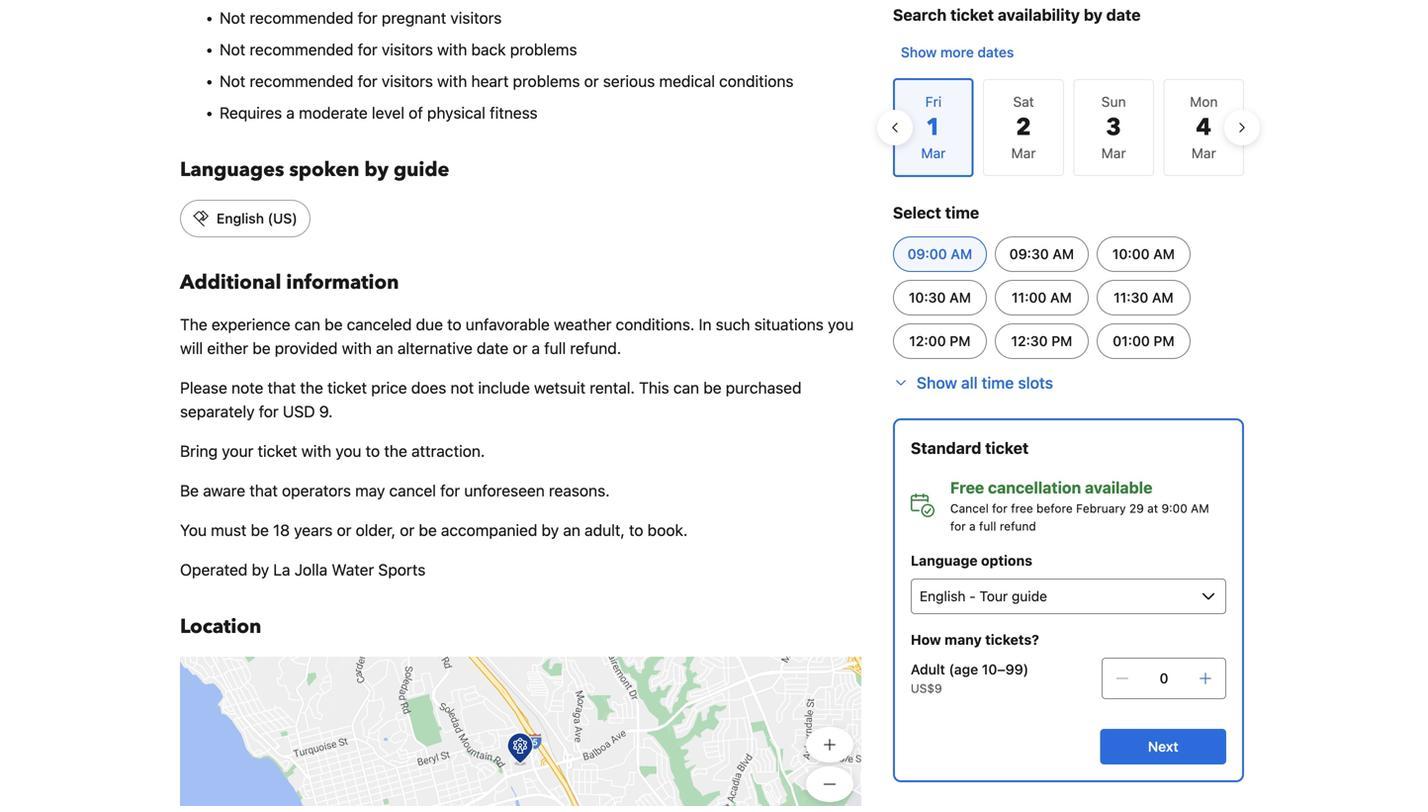 Task type: vqa. For each thing, say whether or not it's contained in the screenshot.
rightmost Service
no



Task type: locate. For each thing, give the bounding box(es) containing it.
pm for 12:00 pm
[[950, 333, 971, 349]]

to left book.
[[629, 521, 643, 539]]

that right aware
[[249, 481, 278, 500]]

for down "not recommended for pregnant visitors"
[[358, 40, 378, 59]]

more
[[940, 44, 974, 60]]

with up 'operators'
[[301, 442, 331, 460]]

requires a moderate level of physical fitness
[[220, 103, 538, 122]]

1 not from the top
[[220, 8, 245, 27]]

next
[[1148, 738, 1178, 755]]

problems for back
[[510, 40, 577, 59]]

mar down 3
[[1101, 145, 1126, 161]]

that for aware
[[249, 481, 278, 500]]

am
[[951, 246, 972, 262], [1053, 246, 1074, 262], [1153, 246, 1175, 262], [949, 289, 971, 306], [1050, 289, 1072, 306], [1152, 289, 1174, 306], [1191, 501, 1209, 515]]

to right due
[[447, 315, 461, 334]]

next button
[[1100, 729, 1226, 764]]

be aware that operators may cancel for unforeseen reasons.
[[180, 481, 610, 500]]

by
[[1084, 5, 1103, 24], [364, 156, 389, 183], [542, 521, 559, 539], [252, 560, 269, 579]]

for right 'cancel'
[[440, 481, 460, 500]]

you right situations
[[828, 315, 854, 334]]

2 vertical spatial recommended
[[250, 72, 354, 90]]

pm right 12:00
[[950, 333, 971, 349]]

show more dates
[[901, 44, 1014, 60]]

mar inside mon 4 mar
[[1192, 145, 1216, 161]]

1 horizontal spatial a
[[532, 339, 540, 358]]

0 vertical spatial can
[[294, 315, 320, 334]]

unfavorable
[[466, 315, 550, 334]]

a inside the experience can be canceled due to unfavorable weather conditions. in such situations you will either be provided with an alternative date or a full refund.
[[532, 339, 540, 358]]

be left purchased on the top of page
[[703, 378, 722, 397]]

la
[[273, 560, 290, 579]]

am right 09:00
[[951, 246, 972, 262]]

conditions.
[[616, 315, 695, 334]]

09:30
[[1009, 246, 1049, 262]]

0 vertical spatial date
[[1106, 5, 1141, 24]]

location
[[180, 613, 261, 640]]

0 horizontal spatial can
[[294, 315, 320, 334]]

or
[[584, 72, 599, 90], [513, 339, 527, 358], [337, 521, 352, 539], [400, 521, 415, 539]]

with down canceled
[[342, 339, 372, 358]]

2 vertical spatial visitors
[[382, 72, 433, 90]]

date down unfavorable
[[477, 339, 509, 358]]

2 horizontal spatial to
[[629, 521, 643, 539]]

to up 'may'
[[366, 442, 380, 460]]

a inside free cancellation available cancel for free before february 29 at 9:00 am for a full refund
[[969, 519, 976, 533]]

level
[[372, 103, 404, 122]]

3 recommended from the top
[[250, 72, 354, 90]]

time right all
[[982, 373, 1014, 392]]

problems
[[510, 40, 577, 59], [513, 72, 580, 90]]

with left back
[[437, 40, 467, 59]]

2 pm from the left
[[1051, 333, 1072, 349]]

1 horizontal spatial date
[[1106, 5, 1141, 24]]

weather
[[554, 315, 612, 334]]

0 vertical spatial to
[[447, 315, 461, 334]]

a down cancel
[[969, 519, 976, 533]]

language
[[911, 552, 978, 569]]

1 vertical spatial problems
[[513, 72, 580, 90]]

full down cancel
[[979, 519, 996, 533]]

jolla
[[294, 560, 328, 579]]

show all time slots
[[917, 373, 1053, 392]]

10:00
[[1112, 246, 1150, 262]]

time
[[945, 203, 979, 222], [982, 373, 1014, 392]]

1 horizontal spatial you
[[828, 315, 854, 334]]

situations
[[754, 315, 824, 334]]

0 vertical spatial you
[[828, 315, 854, 334]]

for
[[358, 8, 378, 27], [358, 40, 378, 59], [358, 72, 378, 90], [259, 402, 279, 421], [440, 481, 460, 500], [992, 501, 1008, 515], [950, 519, 966, 533]]

11:30 am
[[1114, 289, 1174, 306]]

recommended for not recommended for visitors with heart problems or serious medical conditions
[[250, 72, 354, 90]]

1 horizontal spatial pm
[[1051, 333, 1072, 349]]

ticket up show more dates
[[950, 5, 994, 24]]

or left serious
[[584, 72, 599, 90]]

0 vertical spatial an
[[376, 339, 393, 358]]

can inside the experience can be canceled due to unfavorable weather conditions. in such situations you will either be provided with an alternative date or a full refund.
[[294, 315, 320, 334]]

fitness
[[490, 103, 538, 122]]

visitors down pregnant
[[382, 40, 433, 59]]

am inside free cancellation available cancel for free before february 29 at 9:00 am for a full refund
[[1191, 501, 1209, 515]]

visitors for heart
[[382, 72, 433, 90]]

1 vertical spatial an
[[563, 521, 580, 539]]

0 horizontal spatial an
[[376, 339, 393, 358]]

for down cancel
[[950, 519, 966, 533]]

2 vertical spatial not
[[220, 72, 245, 90]]

you must be 18 years or older, or be accompanied by an adult, to book.
[[180, 521, 688, 539]]

moderate
[[299, 103, 368, 122]]

1 horizontal spatial to
[[447, 315, 461, 334]]

sat
[[1013, 93, 1034, 110]]

sports
[[378, 560, 426, 579]]

1 vertical spatial to
[[366, 442, 380, 460]]

please
[[180, 378, 227, 397]]

1 horizontal spatial full
[[979, 519, 996, 533]]

provided
[[275, 339, 338, 358]]

1 vertical spatial not
[[220, 40, 245, 59]]

map region
[[180, 657, 861, 806]]

0 vertical spatial recommended
[[250, 8, 354, 27]]

visitors for back
[[382, 40, 433, 59]]

time right select
[[945, 203, 979, 222]]

pm for 01:00 pm
[[1154, 333, 1175, 349]]

the up be aware that operators may cancel for unforeseen reasons.
[[384, 442, 407, 460]]

can right this
[[673, 378, 699, 397]]

0 vertical spatial that
[[268, 378, 296, 397]]

0 vertical spatial full
[[544, 339, 566, 358]]

1 vertical spatial the
[[384, 442, 407, 460]]

by right availability
[[1084, 5, 1103, 24]]

show down the search
[[901, 44, 937, 60]]

1 vertical spatial can
[[673, 378, 699, 397]]

01:00 pm
[[1113, 333, 1175, 349]]

0 vertical spatial show
[[901, 44, 937, 60]]

am right 10:00
[[1153, 246, 1175, 262]]

information
[[286, 269, 399, 296]]

2 recommended from the top
[[250, 40, 354, 59]]

that
[[268, 378, 296, 397], [249, 481, 278, 500]]

1 mar from the left
[[1011, 145, 1036, 161]]

date inside the experience can be canceled due to unfavorable weather conditions. in such situations you will either be provided with an alternative date or a full refund.
[[477, 339, 509, 358]]

refund.
[[570, 339, 621, 358]]

1 vertical spatial show
[[917, 373, 957, 392]]

0 vertical spatial problems
[[510, 40, 577, 59]]

standard
[[911, 439, 981, 457]]

1 recommended from the top
[[250, 8, 354, 27]]

purchased
[[726, 378, 802, 397]]

that up 'usd' at the left of page
[[268, 378, 296, 397]]

date right availability
[[1106, 5, 1141, 24]]

for left 'usd' at the left of page
[[259, 402, 279, 421]]

older,
[[356, 521, 396, 539]]

languages
[[180, 156, 284, 183]]

0 vertical spatial the
[[300, 378, 323, 397]]

date
[[1106, 5, 1141, 24], [477, 339, 509, 358]]

1 horizontal spatial can
[[673, 378, 699, 397]]

a down unfavorable
[[532, 339, 540, 358]]

0 vertical spatial time
[[945, 203, 979, 222]]

29
[[1129, 501, 1144, 515]]

1 vertical spatial time
[[982, 373, 1014, 392]]

11:00 am
[[1012, 289, 1072, 306]]

pm
[[950, 333, 971, 349], [1051, 333, 1072, 349], [1154, 333, 1175, 349]]

bring your ticket with you to the attraction.
[[180, 442, 485, 460]]

0 vertical spatial not
[[220, 8, 245, 27]]

you up 'may'
[[336, 442, 361, 460]]

be
[[325, 315, 343, 334], [252, 339, 271, 358], [703, 378, 722, 397], [251, 521, 269, 539], [419, 521, 437, 539]]

book.
[[647, 521, 688, 539]]

can
[[294, 315, 320, 334], [673, 378, 699, 397]]

full inside the experience can be canceled due to unfavorable weather conditions. in such situations you will either be provided with an alternative date or a full refund.
[[544, 339, 566, 358]]

mar down the 2
[[1011, 145, 1036, 161]]

am for 10:00 am
[[1153, 246, 1175, 262]]

an left "adult,"
[[563, 521, 580, 539]]

serious
[[603, 72, 655, 90]]

1 vertical spatial you
[[336, 442, 361, 460]]

visitors up back
[[450, 8, 502, 27]]

am right 10:30
[[949, 289, 971, 306]]

will
[[180, 339, 203, 358]]

standard ticket
[[911, 439, 1029, 457]]

you
[[828, 315, 854, 334], [336, 442, 361, 460]]

operated by la jolla water sports
[[180, 560, 426, 579]]

problems up fitness
[[513, 72, 580, 90]]

0 horizontal spatial pm
[[950, 333, 971, 349]]

region
[[877, 70, 1260, 185]]

am right "11:00"
[[1050, 289, 1072, 306]]

the up 'usd' at the left of page
[[300, 378, 323, 397]]

adult (age 10–99) us$9
[[911, 661, 1029, 695]]

1 pm from the left
[[950, 333, 971, 349]]

3 mar from the left
[[1192, 145, 1216, 161]]

for inside please note that the ticket price does not include wetsuit rental. this can be purchased separately for usd 9.
[[259, 402, 279, 421]]

a right requires
[[286, 103, 295, 122]]

visitors up of
[[382, 72, 433, 90]]

show for show all time slots
[[917, 373, 957, 392]]

1 vertical spatial recommended
[[250, 40, 354, 59]]

2 horizontal spatial mar
[[1192, 145, 1216, 161]]

full down weather
[[544, 339, 566, 358]]

can up provided
[[294, 315, 320, 334]]

0 vertical spatial a
[[286, 103, 295, 122]]

problems up not recommended for visitors with heart problems or serious medical conditions
[[510, 40, 577, 59]]

ticket up 9.
[[327, 378, 367, 397]]

cancellation
[[988, 478, 1081, 497]]

or down unfavorable
[[513, 339, 527, 358]]

11:30
[[1114, 289, 1148, 306]]

show left all
[[917, 373, 957, 392]]

9:00
[[1162, 501, 1188, 515]]

1 vertical spatial date
[[477, 339, 509, 358]]

0 horizontal spatial date
[[477, 339, 509, 358]]

1 vertical spatial that
[[249, 481, 278, 500]]

canceled
[[347, 315, 412, 334]]

to
[[447, 315, 461, 334], [366, 442, 380, 460], [629, 521, 643, 539]]

0 horizontal spatial full
[[544, 339, 566, 358]]

1 horizontal spatial the
[[384, 442, 407, 460]]

pm right 12:30
[[1051, 333, 1072, 349]]

2 mar from the left
[[1101, 145, 1126, 161]]

english
[[217, 210, 264, 226]]

2 horizontal spatial a
[[969, 519, 976, 533]]

sun
[[1101, 93, 1126, 110]]

0 horizontal spatial the
[[300, 378, 323, 397]]

show for show more dates
[[901, 44, 937, 60]]

am right 9:00
[[1191, 501, 1209, 515]]

that inside please note that the ticket price does not include wetsuit rental. this can be purchased separately for usd 9.
[[268, 378, 296, 397]]

mon
[[1190, 93, 1218, 110]]

am right 11:30
[[1152, 289, 1174, 306]]

0 horizontal spatial mar
[[1011, 145, 1036, 161]]

pm for 12:30 pm
[[1051, 333, 1072, 349]]

1 horizontal spatial mar
[[1101, 145, 1126, 161]]

language options
[[911, 552, 1032, 569]]

2 not from the top
[[220, 40, 245, 59]]

1 horizontal spatial time
[[982, 373, 1014, 392]]

reasons.
[[549, 481, 610, 500]]

3 pm from the left
[[1154, 333, 1175, 349]]

pm right 01:00
[[1154, 333, 1175, 349]]

an down canceled
[[376, 339, 393, 358]]

mar down 4
[[1192, 145, 1216, 161]]

not recommended for visitors with back problems
[[220, 40, 577, 59]]

be down 'cancel'
[[419, 521, 437, 539]]

requires
[[220, 103, 282, 122]]

be up provided
[[325, 315, 343, 334]]

an
[[376, 339, 393, 358], [563, 521, 580, 539]]

1 vertical spatial full
[[979, 519, 996, 533]]

may
[[355, 481, 385, 500]]

1 vertical spatial a
[[532, 339, 540, 358]]

1 vertical spatial visitors
[[382, 40, 433, 59]]

3 not from the top
[[220, 72, 245, 90]]

0 horizontal spatial you
[[336, 442, 361, 460]]

2 vertical spatial a
[[969, 519, 976, 533]]

mar for 2
[[1011, 145, 1036, 161]]

free
[[950, 478, 984, 497]]

show more dates button
[[893, 35, 1022, 70]]

am right 09:30
[[1053, 246, 1074, 262]]

february
[[1076, 501, 1126, 515]]

attraction.
[[411, 442, 485, 460]]

2 horizontal spatial pm
[[1154, 333, 1175, 349]]

english (us)
[[217, 210, 297, 226]]



Task type: describe. For each thing, give the bounding box(es) containing it.
by left la
[[252, 560, 269, 579]]

ticket up cancellation
[[985, 439, 1029, 457]]

by down reasons. at the left
[[542, 521, 559, 539]]

an inside the experience can be canceled due to unfavorable weather conditions. in such situations you will either be provided with an alternative date or a full refund.
[[376, 339, 393, 358]]

usd
[[283, 402, 315, 421]]

show all time slots button
[[893, 371, 1053, 395]]

cancel
[[950, 501, 989, 515]]

the
[[180, 315, 207, 334]]

for left free
[[992, 501, 1008, 515]]

for up requires a moderate level of physical fitness
[[358, 72, 378, 90]]

or inside the experience can be canceled due to unfavorable weather conditions. in such situations you will either be provided with an alternative date or a full refund.
[[513, 339, 527, 358]]

at
[[1147, 501, 1158, 515]]

you
[[180, 521, 207, 539]]

of
[[409, 103, 423, 122]]

can inside please note that the ticket price does not include wetsuit rental. this can be purchased separately for usd 9.
[[673, 378, 699, 397]]

conditions
[[719, 72, 794, 90]]

cancel
[[389, 481, 436, 500]]

by left guide at the left
[[364, 156, 389, 183]]

free
[[1011, 501, 1033, 515]]

0 horizontal spatial time
[[945, 203, 979, 222]]

10–99)
[[982, 661, 1029, 677]]

back
[[471, 40, 506, 59]]

am for 11:30 am
[[1152, 289, 1174, 306]]

10:30 am
[[909, 289, 971, 306]]

recommended for not recommended for visitors with back problems
[[250, 40, 354, 59]]

availability
[[998, 5, 1080, 24]]

slots
[[1018, 373, 1053, 392]]

3
[[1106, 111, 1121, 144]]

(us)
[[268, 210, 297, 226]]

options
[[981, 552, 1032, 569]]

separately
[[180, 402, 255, 421]]

operators
[[282, 481, 351, 500]]

be left 18
[[251, 521, 269, 539]]

or right older, on the bottom of the page
[[400, 521, 415, 539]]

experience
[[212, 315, 290, 334]]

not for not recommended for pregnant visitors
[[220, 8, 245, 27]]

years
[[294, 521, 333, 539]]

recommended for not recommended for pregnant visitors
[[250, 8, 354, 27]]

am for 10:30 am
[[949, 289, 971, 306]]

select
[[893, 203, 941, 222]]

problems for heart
[[513, 72, 580, 90]]

free cancellation available cancel for free before february 29 at 9:00 am for a full refund
[[950, 478, 1209, 533]]

your
[[222, 442, 253, 460]]

before
[[1036, 501, 1073, 515]]

medical
[[659, 72, 715, 90]]

not recommended for visitors with heart problems or serious medical conditions
[[220, 72, 794, 90]]

sat 2 mar
[[1011, 93, 1036, 161]]

0 horizontal spatial a
[[286, 103, 295, 122]]

due
[[416, 315, 443, 334]]

11:00
[[1012, 289, 1047, 306]]

physical
[[427, 103, 486, 122]]

region containing 2
[[877, 70, 1260, 185]]

must
[[211, 521, 247, 539]]

how
[[911, 631, 941, 648]]

12:00
[[909, 333, 946, 349]]

how many tickets?
[[911, 631, 1039, 648]]

in
[[699, 315, 712, 334]]

accompanied
[[441, 521, 537, 539]]

this
[[639, 378, 669, 397]]

12:30
[[1011, 333, 1048, 349]]

0 horizontal spatial to
[[366, 442, 380, 460]]

select time
[[893, 203, 979, 222]]

am for 09:30 am
[[1053, 246, 1074, 262]]

ticket inside please note that the ticket price does not include wetsuit rental. this can be purchased separately for usd 9.
[[327, 378, 367, 397]]

be down "experience" on the left top of the page
[[252, 339, 271, 358]]

languages spoken by guide
[[180, 156, 449, 183]]

full inside free cancellation available cancel for free before february 29 at 9:00 am for a full refund
[[979, 519, 996, 533]]

2 vertical spatial to
[[629, 521, 643, 539]]

18
[[273, 521, 290, 539]]

all
[[961, 373, 978, 392]]

mon 4 mar
[[1190, 93, 1218, 161]]

price
[[371, 378, 407, 397]]

bring
[[180, 442, 218, 460]]

am for 09:00 am
[[951, 246, 972, 262]]

refund
[[1000, 519, 1036, 533]]

be inside please note that the ticket price does not include wetsuit rental. this can be purchased separately for usd 9.
[[703, 378, 722, 397]]

adult
[[911, 661, 945, 677]]

rental.
[[590, 378, 635, 397]]

search ticket availability by date
[[893, 5, 1141, 24]]

0 vertical spatial visitors
[[450, 8, 502, 27]]

0
[[1160, 670, 1168, 686]]

with inside the experience can be canceled due to unfavorable weather conditions. in such situations you will either be provided with an alternative date or a full refund.
[[342, 339, 372, 358]]

search
[[893, 5, 947, 24]]

mar for 4
[[1192, 145, 1216, 161]]

either
[[207, 339, 248, 358]]

or right years
[[337, 521, 352, 539]]

not for not recommended for visitors with heart problems or serious medical conditions
[[220, 72, 245, 90]]

that for note
[[268, 378, 296, 397]]

operated
[[180, 560, 248, 579]]

09:30 am
[[1009, 246, 1074, 262]]

aware
[[203, 481, 245, 500]]

adult,
[[585, 521, 625, 539]]

spoken
[[289, 156, 359, 183]]

the experience can be canceled due to unfavorable weather conditions. in such situations you will either be provided with an alternative date or a full refund.
[[180, 315, 854, 358]]

am for 11:00 am
[[1050, 289, 1072, 306]]

to inside the experience can be canceled due to unfavorable weather conditions. in such situations you will either be provided with an alternative date or a full refund.
[[447, 315, 461, 334]]

mar for 3
[[1101, 145, 1126, 161]]

sun 3 mar
[[1101, 93, 1126, 161]]

additional information
[[180, 269, 399, 296]]

ticket right your
[[258, 442, 297, 460]]

not recommended for pregnant visitors
[[220, 8, 502, 27]]

wetsuit
[[534, 378, 586, 397]]

not for not recommended for visitors with back problems
[[220, 40, 245, 59]]

1 horizontal spatial an
[[563, 521, 580, 539]]

alternative
[[397, 339, 473, 358]]

include
[[478, 378, 530, 397]]

the inside please note that the ticket price does not include wetsuit rental. this can be purchased separately for usd 9.
[[300, 378, 323, 397]]

guide
[[394, 156, 449, 183]]

available
[[1085, 478, 1153, 497]]

for up not recommended for visitors with back problems
[[358, 8, 378, 27]]

such
[[716, 315, 750, 334]]

with up the physical
[[437, 72, 467, 90]]

time inside button
[[982, 373, 1014, 392]]

many
[[945, 631, 982, 648]]

12:30 pm
[[1011, 333, 1072, 349]]

heart
[[471, 72, 509, 90]]

please note that the ticket price does not include wetsuit rental. this can be purchased separately for usd 9.
[[180, 378, 802, 421]]

you inside the experience can be canceled due to unfavorable weather conditions. in such situations you will either be provided with an alternative date or a full refund.
[[828, 315, 854, 334]]

unforeseen
[[464, 481, 545, 500]]



